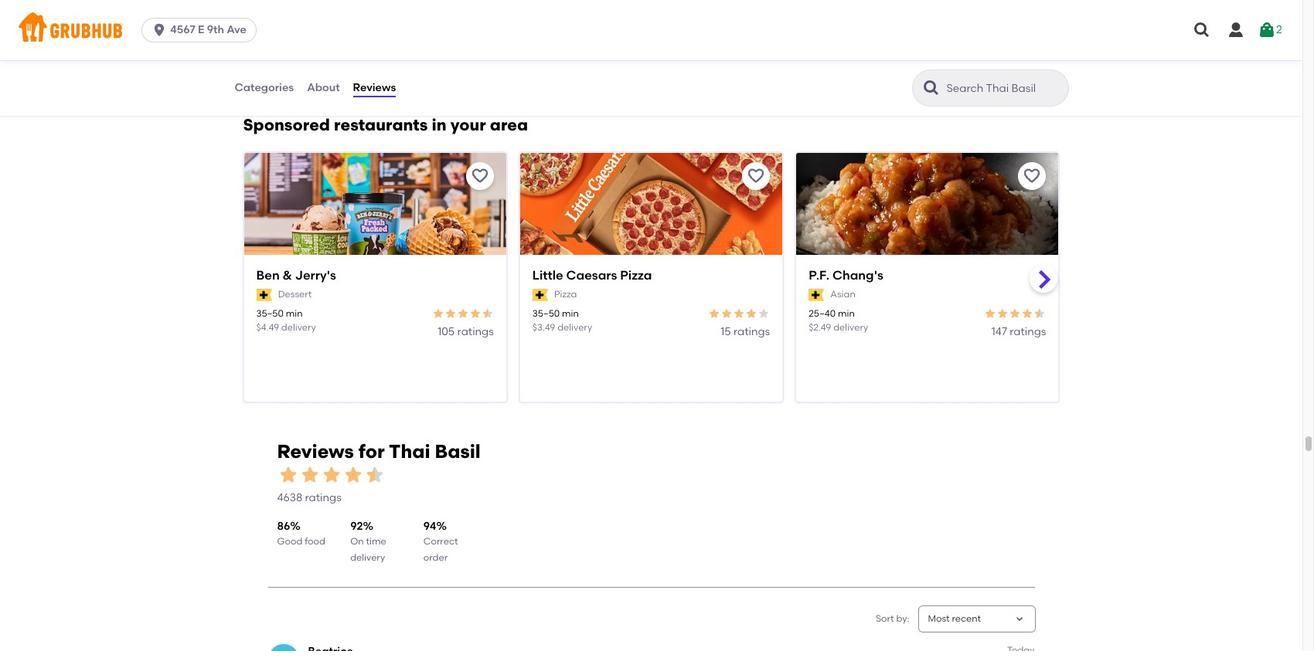 Task type: vqa. For each thing, say whether or not it's contained in the screenshot.
About button
yes



Task type: locate. For each thing, give the bounding box(es) containing it.
94 correct order
[[423, 520, 458, 563]]

ratings right 4638
[[305, 492, 341, 505]]

105 ratings
[[438, 325, 494, 338]]

86 good food
[[277, 520, 325, 547]]

ben & jerry's
[[256, 268, 336, 283]]

35–50 for little
[[532, 309, 560, 319]]

35–50
[[256, 309, 284, 319], [532, 309, 560, 319]]

25–40
[[809, 309, 836, 319]]

min
[[286, 309, 303, 319], [562, 309, 579, 319], [838, 309, 855, 319]]

save this restaurant button for little caesars pizza
[[742, 163, 770, 190]]

0 horizontal spatial svg image
[[1193, 21, 1211, 39]]

search icon image
[[922, 79, 940, 97]]

ratings right 147 at right
[[1010, 325, 1046, 338]]

min down dessert
[[286, 309, 303, 319]]

categories button
[[234, 60, 295, 116]]

2 button
[[1258, 16, 1282, 44]]

asian
[[830, 289, 855, 300]]

e
[[198, 23, 204, 36]]

chang's
[[832, 268, 883, 283]]

min for &
[[286, 309, 303, 319]]

caesars
[[566, 268, 617, 283]]

pizza
[[620, 268, 652, 283], [554, 289, 577, 300]]

delivery inside 35–50 min $4.49 delivery
[[281, 322, 316, 333]]

ratings right the 15
[[733, 325, 770, 338]]

caret down icon image
[[1013, 613, 1025, 626]]

pizza right caesars
[[620, 268, 652, 283]]

delivery inside 25–40 min $2.49 delivery
[[833, 322, 868, 333]]

reviews inside button
[[353, 81, 396, 94]]

35–50 up $4.49
[[256, 309, 284, 319]]

4638
[[277, 492, 302, 505]]

sort
[[876, 614, 894, 624]]

0 vertical spatial pizza
[[620, 268, 652, 283]]

min inside 25–40 min $2.49 delivery
[[838, 309, 855, 319]]

0 horizontal spatial save this restaurant image
[[747, 167, 765, 186]]

save this restaurant image
[[747, 167, 765, 186], [1023, 167, 1042, 186], [1299, 167, 1314, 186]]

1 min from the left
[[286, 309, 303, 319]]

35–50 inside 35–50 min $3.49 delivery
[[532, 309, 560, 319]]

p.f. chang's link
[[809, 268, 1046, 285]]

0 horizontal spatial min
[[286, 309, 303, 319]]

pizza down little
[[554, 289, 577, 300]]

2 horizontal spatial min
[[838, 309, 855, 319]]

for
[[358, 441, 385, 463]]

92
[[350, 520, 363, 533]]

35–50 min $3.49 delivery
[[532, 309, 592, 333]]

delivery right $4.49
[[281, 322, 316, 333]]

ave
[[227, 23, 246, 36]]

in
[[432, 115, 446, 135]]

2 save this restaurant button from the left
[[742, 163, 770, 190]]

save this restaurant button
[[466, 163, 494, 190], [742, 163, 770, 190], [1018, 163, 1046, 190], [1295, 163, 1314, 190]]

reviews up 4638 ratings
[[277, 441, 354, 463]]

2
[[1276, 23, 1282, 36]]

about button
[[306, 60, 341, 116]]

sort by:
[[876, 614, 909, 624]]

1 vertical spatial pizza
[[554, 289, 577, 300]]

most recent
[[928, 614, 981, 624]]

delivery right $2.49
[[833, 322, 868, 333]]

jerry's
[[295, 268, 336, 283]]

reviews
[[353, 81, 396, 94], [277, 441, 354, 463]]

2 save this restaurant image from the left
[[1023, 167, 1042, 186]]

delivery inside 35–50 min $3.49 delivery
[[557, 322, 592, 333]]

svg image inside 2 button
[[1258, 21, 1276, 39]]

ratings right 105
[[457, 325, 494, 338]]

1 35–50 from the left
[[256, 309, 284, 319]]

3 svg image from the left
[[1258, 21, 1276, 39]]

3 save this restaurant image from the left
[[1299, 167, 1314, 186]]

about
[[307, 81, 340, 94]]

min down asian on the top of the page
[[838, 309, 855, 319]]

delivery right $3.49
[[557, 322, 592, 333]]

min inside 35–50 min $3.49 delivery
[[562, 309, 579, 319]]

1 horizontal spatial pizza
[[620, 268, 652, 283]]

Search Thai Basil search field
[[945, 81, 1063, 96]]

2 horizontal spatial svg image
[[1258, 21, 1276, 39]]

ratings for ben & jerry's
[[457, 325, 494, 338]]

star icon image
[[432, 308, 444, 320], [444, 308, 457, 320], [457, 308, 469, 320], [469, 308, 481, 320], [481, 308, 494, 320], [481, 308, 494, 320], [708, 308, 721, 320], [721, 308, 733, 320], [733, 308, 745, 320], [745, 308, 758, 320], [758, 308, 770, 320], [984, 308, 997, 320], [997, 308, 1009, 320], [1009, 308, 1021, 320], [1021, 308, 1034, 320], [1034, 308, 1046, 320], [1034, 308, 1046, 320], [277, 465, 299, 486], [299, 465, 320, 486], [320, 465, 342, 486], [342, 465, 364, 486], [364, 465, 385, 486], [364, 465, 385, 486]]

0 vertical spatial reviews
[[353, 81, 396, 94]]

35–50 inside 35–50 min $4.49 delivery
[[256, 309, 284, 319]]

1 save this restaurant button from the left
[[466, 163, 494, 190]]

2 35–50 from the left
[[532, 309, 560, 319]]

$3.49
[[532, 322, 555, 333]]

min down caesars
[[562, 309, 579, 319]]

2 subscription pass image from the left
[[532, 289, 548, 301]]

35–50 min $4.49 delivery
[[256, 309, 316, 333]]

Sort by: field
[[928, 613, 981, 626]]

subscription pass image down little
[[532, 289, 548, 301]]

time
[[366, 537, 386, 547]]

1 horizontal spatial min
[[562, 309, 579, 319]]

sponsored restaurants in your area
[[243, 115, 528, 135]]

min for caesars
[[562, 309, 579, 319]]

reviews button
[[352, 60, 397, 116]]

&
[[283, 268, 292, 283]]

thai
[[389, 441, 430, 463]]

4567 e 9th ave button
[[142, 18, 263, 43]]

2 horizontal spatial save this restaurant image
[[1299, 167, 1314, 186]]

reviews up restaurants
[[353, 81, 396, 94]]

35–50 up $3.49
[[532, 309, 560, 319]]

delivery for &
[[281, 322, 316, 333]]

1 horizontal spatial subscription pass image
[[532, 289, 548, 301]]

reviews for thai basil
[[277, 441, 481, 463]]

good
[[277, 537, 302, 547]]

ben
[[256, 268, 280, 283]]

3 save this restaurant button from the left
[[1018, 163, 1046, 190]]

reviews for reviews
[[353, 81, 396, 94]]

86
[[277, 520, 290, 533]]

delivery for chang's
[[833, 322, 868, 333]]

on
[[350, 537, 364, 547]]

1 horizontal spatial save this restaurant image
[[1023, 167, 1042, 186]]

15
[[721, 325, 731, 338]]

1 horizontal spatial 35–50
[[532, 309, 560, 319]]

most
[[928, 614, 950, 624]]

order
[[423, 552, 448, 563]]

little caesars pizza
[[532, 268, 652, 283]]

min inside 35–50 min $4.49 delivery
[[286, 309, 303, 319]]

dessert
[[278, 289, 312, 300]]

little
[[532, 268, 563, 283]]

delivery down time
[[350, 552, 385, 563]]

food
[[305, 537, 325, 547]]

subscription pass image
[[256, 289, 272, 301], [532, 289, 548, 301]]

ratings for p.f. chang's
[[1010, 325, 1046, 338]]

delivery
[[281, 322, 316, 333], [557, 322, 592, 333], [833, 322, 868, 333], [350, 552, 385, 563]]

25–40 min $2.49 delivery
[[809, 309, 868, 333]]

svg image
[[152, 22, 167, 38]]

little caesars pizza logo image
[[520, 153, 782, 283]]

1 save this restaurant image from the left
[[747, 167, 765, 186]]

0 horizontal spatial 35–50
[[256, 309, 284, 319]]

2 min from the left
[[562, 309, 579, 319]]

svg image
[[1193, 21, 1211, 39], [1227, 21, 1245, 39], [1258, 21, 1276, 39]]

3 min from the left
[[838, 309, 855, 319]]

categories
[[235, 81, 294, 94]]

1 horizontal spatial svg image
[[1227, 21, 1245, 39]]

ratings
[[457, 325, 494, 338], [733, 325, 770, 338], [1010, 325, 1046, 338], [305, 492, 341, 505]]

1 subscription pass image from the left
[[256, 289, 272, 301]]

1 vertical spatial reviews
[[277, 441, 354, 463]]

subscription pass image down ben
[[256, 289, 272, 301]]

0 horizontal spatial subscription pass image
[[256, 289, 272, 301]]



Task type: describe. For each thing, give the bounding box(es) containing it.
35–50 for ben
[[256, 309, 284, 319]]

save this restaurant image for p.f. chang's
[[1023, 167, 1042, 186]]

$4.49
[[256, 322, 279, 333]]

your
[[450, 115, 486, 135]]

subscription pass image for ben
[[256, 289, 272, 301]]

ben & jerry's link
[[256, 268, 494, 285]]

little caesars pizza link
[[532, 268, 770, 285]]

0 horizontal spatial pizza
[[554, 289, 577, 300]]

recent
[[952, 614, 981, 624]]

9th
[[207, 23, 224, 36]]

105
[[438, 325, 455, 338]]

p.f. chang's logo image
[[796, 153, 1059, 283]]

basil
[[435, 441, 481, 463]]

sponsored
[[243, 115, 330, 135]]

min for chang's
[[838, 309, 855, 319]]

$2.49
[[809, 322, 831, 333]]

p.f.
[[809, 268, 829, 283]]

subscription pass image for little
[[532, 289, 548, 301]]

4 save this restaurant button from the left
[[1295, 163, 1314, 190]]

2 svg image from the left
[[1227, 21, 1245, 39]]

15 ratings
[[721, 325, 770, 338]]

delivery inside the 92 on time delivery
[[350, 552, 385, 563]]

4638 ratings
[[277, 492, 341, 505]]

correct
[[423, 537, 458, 547]]

p.f. chang's
[[809, 268, 883, 283]]

save this restaurant button for ben & jerry's
[[466, 163, 494, 190]]

ratings for little caesars pizza
[[733, 325, 770, 338]]

92 on time delivery
[[350, 520, 386, 563]]

1 svg image from the left
[[1193, 21, 1211, 39]]

147
[[992, 325, 1007, 338]]

4567 e 9th ave
[[170, 23, 246, 36]]

4567
[[170, 23, 195, 36]]

94
[[423, 520, 436, 533]]

main navigation navigation
[[0, 0, 1302, 60]]

ben & jerry's logo image
[[244, 153, 506, 283]]

subscription pass image
[[809, 289, 824, 301]]

reviews for reviews for thai basil
[[277, 441, 354, 463]]

save this restaurant image for little caesars pizza
[[747, 167, 765, 186]]

save this restaurant button for p.f. chang's
[[1018, 163, 1046, 190]]

147 ratings
[[992, 325, 1046, 338]]

by:
[[896, 614, 909, 624]]

save this restaurant image
[[471, 167, 489, 186]]

delivery for caesars
[[557, 322, 592, 333]]

area
[[490, 115, 528, 135]]

restaurants
[[334, 115, 428, 135]]



